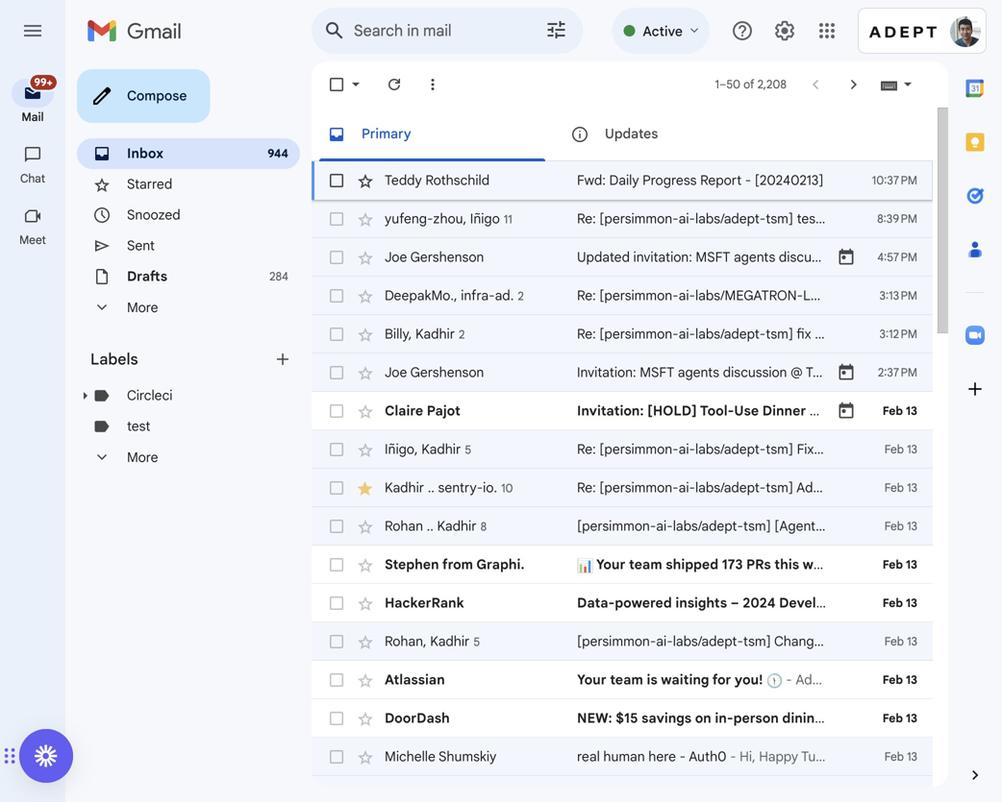 Task type: locate. For each thing, give the bounding box(es) containing it.
13 for 're: [persimmon-ai-labs/adept-tsm] fix internal-tools-frontend docker' link
[[907, 443, 917, 457]]

iñigo down claire
[[385, 441, 414, 458]]

1 vertical spatial calendar event image
[[837, 402, 856, 421]]

5 inside iñigo , kadhir 5
[[465, 443, 471, 457]]

2 calendar event image from the top
[[837, 402, 856, 421]]

None checkbox
[[327, 75, 346, 94], [327, 171, 346, 190], [327, 210, 346, 229], [327, 287, 346, 306], [327, 440, 346, 460], [327, 517, 346, 537], [327, 748, 346, 767], [327, 75, 346, 94], [327, 171, 346, 190], [327, 210, 346, 229], [327, 287, 346, 306], [327, 440, 346, 460], [327, 517, 346, 537], [327, 748, 346, 767]]

labs/adept- down labs/megatron-
[[695, 326, 766, 343]]

13,
[[913, 249, 929, 266], [857, 364, 873, 381]]

michelle
[[385, 749, 435, 766]]

new:
[[577, 711, 612, 727]]

re: inside re: [persimmon-ai-labs/adept-tsm] fix download dom function call (pr link
[[577, 326, 596, 343]]

9 row from the top
[[312, 469, 1002, 508]]

tsm] left fix
[[766, 326, 793, 343]]

is
[[647, 672, 657, 689]]

2 down deepakmo. , infra-ad. 2
[[459, 328, 465, 342]]

$15
[[616, 711, 638, 727]]

discussion up use
[[723, 364, 787, 381]]

1 horizontal spatial iñigo
[[470, 210, 500, 227]]

ai- for re: [persimmon-ai-labs/megatron-lm] dynamic priority setting (pr 
[[679, 288, 695, 304]]

your team shipped 173 prs this week  & saved 18+ hrs link
[[577, 556, 942, 575]]

[persimmon-ai-labs/adept-tsm] change scrolling methodology (pr #1 link
[[577, 633, 1002, 652]]

1 vertical spatial joe
[[385, 364, 407, 381]]

your up new:
[[577, 672, 606, 689]]

updates tab
[[555, 108, 797, 162]]

[persimmon-ai-labs/adept-tsm] change scrolling methodology (pr #1
[[577, 634, 1002, 651]]

1 horizontal spatial tab list
[[948, 62, 1002, 734]]

2 invitation: from the top
[[577, 403, 644, 420]]

14 row from the top
[[312, 662, 933, 700]]

your
[[596, 557, 625, 574], [577, 672, 606, 689]]

99+ link
[[12, 73, 59, 108]]

1 vertical spatial msft
[[640, 364, 674, 381]]

.. left the "sentry-" in the left of the page
[[428, 480, 435, 496]]

labels heading
[[90, 350, 273, 369]]

tab list containing primary
[[312, 108, 933, 162]]

13
[[906, 404, 917, 419], [907, 443, 917, 457], [907, 481, 917, 496], [907, 520, 917, 534], [906, 558, 917, 573], [906, 597, 917, 611], [907, 635, 917, 650], [906, 674, 917, 688], [906, 712, 917, 727], [907, 751, 917, 765]]

kadhir left 8
[[437, 518, 477, 535]]

0 vertical spatial tue
[[862, 249, 884, 266]]

0 vertical spatial 5pm
[[967, 249, 994, 266]]

feb 13 for 're: [persimmon-ai-labs/adept-tsm] fix internal-tools-frontend docker' link
[[884, 443, 917, 457]]

5 down stephen from graphi.
[[473, 635, 480, 650]]

row containing claire pajot
[[312, 392, 1002, 431]]

kadhir down pajot
[[421, 441, 461, 458]]

discussion
[[779, 249, 843, 266], [723, 364, 787, 381]]

1 row from the top
[[312, 162, 933, 200]]

1 vertical spatial ..
[[427, 518, 434, 535]]

your for your team shipped 173 prs this week  & saved 18+ hrs
[[596, 557, 625, 574]]

0 horizontal spatial report
[[700, 172, 742, 189]]

2 vertical spatial @
[[810, 403, 822, 420]]

0 vertical spatial ..
[[428, 480, 435, 496]]

test down circleci
[[127, 418, 150, 435]]

gershenson for updated invitation: msft agents discussion @ tue feb 13, 2024 5pm -
[[410, 249, 484, 266]]

test link
[[127, 418, 150, 435]]

.. for kadhir
[[428, 480, 435, 496]]

tue down fix
[[806, 364, 828, 381]]

0 horizontal spatial 5pm
[[911, 364, 938, 381]]

updated invitation: msft agents discussion @ tue feb 13, 2024 5pm - link
[[577, 248, 1002, 267]]

compose button
[[77, 69, 210, 123]]

2:37 pm
[[878, 366, 917, 380]]

0 vertical spatial more button
[[77, 292, 300, 323]]

, left infra-
[[454, 287, 457, 304]]

@ for dinner
[[810, 403, 822, 420]]

prs
[[746, 557, 771, 574]]

sent
[[127, 238, 155, 254]]

2 row from the top
[[312, 200, 933, 238]]

labs/adept- inside re: [persimmon-ai-labs/adept-tsm] test (pr #1328) link
[[695, 211, 766, 227]]

re: for re: [persimmon-ai-labs/adept-tsm] fix internal-tools-frontend docker
[[577, 441, 596, 458]]

agents up tool-
[[678, 364, 719, 381]]

1 horizontal spatial msft
[[696, 249, 730, 266]]

3 re: from the top
[[577, 326, 596, 343]]

3:12 pm
[[879, 327, 917, 342]]

labs/adept- down insights
[[673, 634, 743, 651]]

msft down re: [persimmon-ai-labs/adept-tsm] test (pr #1328) link
[[696, 249, 730, 266]]

1 horizontal spatial 5
[[473, 635, 480, 650]]

15 row from the top
[[312, 700, 933, 739]]

0 vertical spatial invitation:
[[577, 364, 636, 381]]

inbox link
[[127, 145, 163, 162]]

13 for new: $15 savings on in-person dining link
[[906, 712, 917, 727]]

feb
[[887, 249, 910, 266], [831, 364, 854, 381], [852, 403, 876, 420], [883, 404, 903, 419], [884, 443, 904, 457], [884, 481, 904, 496], [884, 520, 904, 534], [883, 558, 903, 573], [883, 597, 903, 611], [884, 635, 904, 650], [883, 674, 903, 688], [883, 712, 903, 727], [884, 751, 904, 765]]

claire
[[385, 403, 423, 420]]

tue for dinner
[[825, 403, 849, 420]]

main content
[[312, 108, 1002, 803]]

joe gershenson for updated invitation: msft agents discussion @ tue feb 13, 2024 5pm -
[[385, 249, 484, 266]]

2
[[518, 289, 524, 304], [459, 328, 465, 342]]

labs/adept- inside 're: [persimmon-ai-labs/adept-tsm] fix internal-tools-frontend docker' link
[[695, 441, 766, 458]]

mail
[[22, 110, 44, 125]]

1 vertical spatial gershenson
[[410, 364, 484, 381]]

0 vertical spatial report
[[700, 172, 742, 189]]

(pr left the #1 in the bottom of the page
[[964, 634, 985, 651]]

your inside your team shipped 173 prs this week  & saved 18+ hrs link
[[596, 557, 625, 574]]

kadhir for re: [persimmon-ai-labs/adept-tsm] fix download dom function call (pr
[[415, 326, 455, 343]]

re: inside re: [persimmon-ai-labs/adept-tsm] test (pr #1328) link
[[577, 211, 596, 227]]

tsm]
[[766, 211, 793, 227], [766, 326, 793, 343], [766, 441, 793, 458], [766, 480, 793, 497], [743, 518, 771, 535], [743, 634, 771, 651]]

1 vertical spatial add
[[823, 518, 848, 535]]

feb inside invitation: msft agents discussion @ tue feb 13, 2024 5pm - 5:30pm ( link
[[831, 364, 854, 381]]

.. up stephen
[[427, 518, 434, 535]]

circleci
[[127, 388, 173, 404]]

2 re: from the top
[[577, 288, 596, 304]]

kadhir down iñigo , kadhir 5
[[385, 480, 424, 496]]

1 vertical spatial report
[[887, 595, 932, 612]]

0 horizontal spatial @
[[790, 364, 803, 381]]

[persimmon- for re: [persimmon-ai-labs/adept-tsm] test (pr #1328)
[[599, 211, 679, 227]]

0 vertical spatial your
[[596, 557, 625, 574]]

msft up [hold]
[[640, 364, 674, 381]]

2 more from the top
[[127, 449, 158, 466]]

feb for eighth row from the bottom of the page
[[884, 520, 904, 534]]

1 joe gershenson from the top
[[385, 249, 484, 266]]

kadhir right 'billy'
[[415, 326, 455, 343]]

labs/adept-
[[695, 211, 766, 227], [695, 326, 766, 343], [695, 441, 766, 458], [695, 480, 766, 497], [673, 518, 743, 535], [673, 634, 743, 651]]

Search in mail search field
[[312, 8, 583, 54]]

[persimmon-ai-labs/adept-tsm] [agent] add scrollable to elements in 
[[577, 518, 1002, 535]]

16 row from the top
[[312, 739, 933, 777]]

1 vertical spatial your
[[577, 672, 606, 689]]

feb 13 for data-powered insights – 2024 developer skills report link
[[883, 597, 917, 611]]

tsm] down [20240213]
[[766, 211, 793, 227]]

5 inside rohan , kadhir 5
[[473, 635, 480, 650]]

ai- for re: [persimmon-ai-labs/adept-tsm] test (pr #1328)
[[679, 211, 695, 227]]

setting
[[934, 288, 976, 304]]

3 row from the top
[[312, 238, 1002, 277]]

1 horizontal spatial 13,
[[913, 249, 929, 266]]

0 horizontal spatial add
[[796, 480, 821, 497]]

2 vertical spatial tue
[[825, 403, 849, 420]]

tsm] for fix
[[766, 441, 793, 458]]

0 horizontal spatial agents
[[678, 364, 719, 381]]

5pm up setting
[[967, 249, 994, 266]]

tab list
[[948, 62, 1002, 734], [312, 108, 933, 162]]

team up powered on the right bottom of the page
[[629, 557, 662, 574]]

michelle shumskiy
[[385, 749, 496, 766]]

[20240213]
[[755, 172, 824, 189]]

add
[[796, 480, 821, 497], [823, 518, 848, 535]]

drafts
[[127, 268, 167, 285]]

1 vertical spatial 13,
[[857, 364, 873, 381]]

feb inside updated invitation: msft agents discussion @ tue feb 13, 2024 5pm - link
[[887, 249, 910, 266]]

tsm] down 're: [persimmon-ai-labs/adept-tsm] fix internal-tools-frontend docker' link
[[766, 480, 793, 497]]

row
[[312, 162, 933, 200], [312, 200, 933, 238], [312, 238, 1002, 277], [312, 277, 1002, 315], [312, 315, 1002, 354], [312, 354, 1002, 392], [312, 392, 1002, 431], [312, 431, 1002, 469], [312, 469, 1002, 508], [312, 508, 1002, 546], [312, 546, 942, 585], [312, 585, 933, 623], [312, 623, 1002, 662], [312, 662, 933, 700], [312, 700, 933, 739], [312, 739, 933, 777], [312, 777, 933, 803]]

1 vertical spatial rohan
[[385, 633, 423, 650]]

labs/adept- inside re: [persimmon-ai-labs/adept-tsm] fix download dom function call (pr link
[[695, 326, 766, 343]]

re: [persimmon-ai-labs/adept-tsm] fix internal-tools-frontend docker link
[[577, 440, 1002, 460]]

joe gershenson up the deepakmo.
[[385, 249, 484, 266]]

your for your team is waiting for you!
[[577, 672, 606, 689]]

0 horizontal spatial iñigo
[[385, 441, 414, 458]]

navigation
[[0, 62, 67, 803]]

@ right 'dinner'
[[810, 403, 822, 420]]

1 horizontal spatial add
[[823, 518, 848, 535]]

7 row from the top
[[312, 392, 1002, 431]]

savings
[[641, 711, 692, 727]]

more email options image
[[423, 75, 442, 94]]

13, up priority
[[913, 249, 929, 266]]

5pm
[[967, 249, 994, 266], [911, 364, 938, 381]]

labs/adept- for add
[[695, 480, 766, 497]]

hackerrank
[[385, 595, 464, 612]]

labels
[[90, 350, 138, 369]]

circleci link
[[127, 388, 173, 404]]

1 vertical spatial more button
[[77, 442, 300, 473]]

report down 18+
[[887, 595, 932, 612]]

Search in mail text field
[[354, 21, 491, 40]]

@ down re: [persimmon-ai-labs/adept-tsm] fix download dom function call (pr link
[[790, 364, 803, 381]]

0 vertical spatial more
[[127, 299, 158, 316]]

more for starred
[[127, 299, 158, 316]]

[persimmon- for re: [persimmon-ai-labs/adept-tsm] add cancel button and leveraging 
[[599, 480, 679, 497]]

18+
[[897, 557, 918, 574]]

atlassian
[[385, 672, 445, 689]]

1 horizontal spatial test
[[797, 211, 820, 227]]

2 joe from the top
[[385, 364, 407, 381]]

more down the test link
[[127, 449, 158, 466]]

kadhir for [persimmon-ai-labs/adept-tsm] [agent] add scrollable to elements in 
[[437, 518, 477, 535]]

-
[[745, 172, 751, 189], [997, 249, 1002, 266], [941, 364, 947, 381], [969, 403, 975, 420], [782, 672, 796, 689], [679, 749, 686, 766], [730, 749, 736, 766]]

99+
[[34, 76, 53, 89]]

chat heading
[[0, 171, 65, 187]]

0 vertical spatial msft
[[696, 249, 730, 266]]

1 rohan from the top
[[385, 518, 423, 535]]

0 horizontal spatial 5
[[465, 443, 471, 457]]

2 gershenson from the top
[[410, 364, 484, 381]]

your right 📊 'icon'
[[596, 557, 625, 574]]

0 vertical spatial team
[[629, 557, 662, 574]]

1 re: from the top
[[577, 211, 596, 227]]

row containing teddy rothschild
[[312, 162, 933, 200]]

11 row from the top
[[312, 546, 942, 585]]

[persimmon- for re: [persimmon-ai-labs/adept-tsm] fix internal-tools-frontend docker
[[599, 441, 679, 458]]

invitation: [hold] tool-use dinner @ tue feb 27, 2024 7pm - 8pm link
[[577, 402, 1002, 421]]

human
[[603, 749, 645, 766]]

2 joe gershenson from the top
[[385, 364, 484, 381]]

tsm] left the fix
[[766, 441, 793, 458]]

row containing billy
[[312, 315, 1002, 354]]

calendar event image for feb
[[837, 363, 856, 383]]

lm]
[[803, 288, 827, 304]]

more button down drafts link
[[77, 292, 300, 323]]

updates
[[605, 125, 658, 142]]

None checkbox
[[327, 248, 346, 267], [327, 325, 346, 344], [327, 363, 346, 383], [327, 402, 346, 421], [327, 479, 346, 498], [327, 556, 346, 575], [327, 594, 346, 614], [327, 633, 346, 652], [327, 671, 346, 690], [327, 710, 346, 729], [327, 787, 346, 803], [327, 248, 346, 267], [327, 325, 346, 344], [327, 363, 346, 383], [327, 402, 346, 421], [327, 479, 346, 498], [327, 556, 346, 575], [327, 594, 346, 614], [327, 633, 346, 652], [327, 671, 346, 690], [327, 710, 346, 729], [327, 787, 346, 803]]

gershenson down zhou
[[410, 249, 484, 266]]

more down drafts link
[[127, 299, 158, 316]]

button
[[868, 480, 908, 497]]

0 horizontal spatial tab list
[[312, 108, 933, 162]]

calendar event image up the internal-
[[837, 402, 856, 421]]

calendar event image
[[837, 363, 856, 383], [837, 402, 856, 421]]

0 vertical spatial 2
[[518, 289, 524, 304]]

12 row from the top
[[312, 585, 933, 623]]

0 vertical spatial rohan
[[385, 518, 423, 535]]

re: [persimmon-ai-labs/adept-tsm] add cancel button and leveraging 
[[577, 480, 1002, 497]]

msft inside updated invitation: msft agents discussion @ tue feb 13, 2024 5pm - link
[[696, 249, 730, 266]]

elements
[[930, 518, 985, 535]]

5
[[465, 443, 471, 457], [473, 635, 480, 650]]

0 vertical spatial joe gershenson
[[385, 249, 484, 266]]

test
[[797, 211, 820, 227], [127, 418, 150, 435]]

1 joe from the top
[[385, 249, 407, 266]]

person
[[733, 711, 779, 727]]

tsm] for add
[[766, 480, 793, 497]]

navigation containing mail
[[0, 62, 67, 803]]

change
[[774, 634, 822, 651]]

1 vertical spatial agents
[[678, 364, 719, 381]]

1 invitation: from the top
[[577, 364, 636, 381]]

joe gershenson
[[385, 249, 484, 266], [385, 364, 484, 381]]

agents up labs/megatron-
[[734, 249, 775, 266]]

daily
[[609, 172, 639, 189]]

0 vertical spatial iñigo
[[470, 210, 500, 227]]

1 vertical spatial team
[[610, 672, 643, 689]]

1 vertical spatial test
[[127, 418, 150, 435]]

team left is
[[610, 672, 643, 689]]

, for iñigo
[[414, 441, 418, 458]]

50
[[726, 77, 741, 92]]

5 up the "sentry-" in the left of the page
[[465, 443, 471, 457]]

0 vertical spatial calendar event image
[[837, 363, 856, 383]]

0 vertical spatial test
[[797, 211, 820, 227]]

report up the re: [persimmon-ai-labs/adept-tsm] test (pr #1328)
[[700, 172, 742, 189]]

feb 13 for [persimmon-ai-labs/adept-tsm] change scrolling methodology (pr #1 link
[[884, 635, 917, 650]]

mon, feb 12, 2024, 8:40 pm element
[[884, 787, 917, 803]]

re: for re: [persimmon-ai-labs/megatron-lm] dynamic priority setting (pr 
[[577, 288, 596, 304]]

, for deepakmo.
[[454, 287, 457, 304]]

test inside row
[[797, 211, 820, 227]]

0 vertical spatial discussion
[[779, 249, 843, 266]]

, down the deepakmo.
[[408, 326, 412, 343]]

1 gershenson from the top
[[410, 249, 484, 266]]

5 re: from the top
[[577, 480, 596, 497]]

@ up dynamic
[[846, 249, 859, 266]]

1 vertical spatial discussion
[[723, 364, 787, 381]]

meet heading
[[0, 233, 65, 248]]

, for rohan
[[423, 633, 427, 650]]

row containing deepakmo.
[[312, 277, 1002, 315]]

tue up the internal-
[[825, 403, 849, 420]]

0 vertical spatial @
[[846, 249, 859, 266]]

tue
[[862, 249, 884, 266], [806, 364, 828, 381], [825, 403, 849, 420]]

labs/adept- up shipped
[[673, 518, 743, 535]]

rohan up stephen
[[385, 518, 423, 535]]

13 for your team shipped 173 prs this week  & saved 18+ hrs link
[[906, 558, 917, 573]]

hrs
[[922, 557, 942, 574]]

joe for updated invitation: msft agents discussion @ tue feb 13, 2024 5pm -
[[385, 249, 407, 266]]

1 calendar event image from the top
[[837, 363, 856, 383]]

5pm down function
[[911, 364, 938, 381]]

more button
[[77, 292, 300, 323], [77, 442, 300, 473]]

1 vertical spatial 5
[[473, 635, 480, 650]]

agents
[[734, 249, 775, 266], [678, 364, 719, 381]]

5 for rohan
[[473, 635, 480, 650]]

calendar event image for tue
[[837, 402, 856, 421]]

re: for re: [persimmon-ai-labs/adept-tsm] add cancel button and leveraging 
[[577, 480, 596, 497]]

1 vertical spatial joe gershenson
[[385, 364, 484, 381]]

in
[[989, 518, 1000, 535]]

0 vertical spatial 5
[[465, 443, 471, 457]]

labs/adept- down 're: [persimmon-ai-labs/adept-tsm] fix internal-tools-frontend docker' link
[[695, 480, 766, 497]]

, down hackerrank
[[423, 633, 427, 650]]

,
[[463, 210, 467, 227], [454, 287, 457, 304], [408, 326, 412, 343], [414, 441, 418, 458], [423, 633, 427, 650]]

1 horizontal spatial agents
[[734, 249, 775, 266]]

move image
[[3, 745, 10, 768]]

, down the claire pajot
[[414, 441, 418, 458]]

0 horizontal spatial 2
[[459, 328, 465, 342]]

0 vertical spatial joe
[[385, 249, 407, 266]]

stephen
[[385, 557, 439, 574]]

meet
[[19, 233, 46, 248]]

record a loom image
[[35, 745, 58, 768]]

1 vertical spatial @
[[790, 364, 803, 381]]

discussion up lm]
[[779, 249, 843, 266]]

tue right calendar event icon
[[862, 249, 884, 266]]

1 more button from the top
[[77, 292, 300, 323]]

1 vertical spatial 2
[[459, 328, 465, 342]]

1 more from the top
[[127, 299, 158, 316]]

2 more button from the top
[[77, 442, 300, 473]]

13, left the 2:37 pm
[[857, 364, 873, 381]]

5 row from the top
[[312, 315, 1002, 354]]

iñigo left 11
[[470, 210, 500, 227]]

teddy
[[385, 172, 422, 189]]

add right [agent]
[[823, 518, 848, 535]]

feb for 13th row
[[884, 635, 904, 650]]

2024 right '27,'
[[901, 403, 934, 420]]

feb 13 for new: $15 savings on in-person dining link
[[883, 712, 917, 727]]

joe down yufeng-
[[385, 249, 407, 266]]

more button down the test link
[[77, 442, 300, 473]]

0 horizontal spatial test
[[127, 418, 150, 435]]

rohan up atlassian
[[385, 633, 423, 650]]

0 vertical spatial agents
[[734, 249, 775, 266]]

1 horizontal spatial 2
[[518, 289, 524, 304]]

2 horizontal spatial @
[[846, 249, 859, 266]]

1 vertical spatial invitation:
[[577, 403, 644, 420]]

feb for row containing stephen from graphi.
[[883, 558, 903, 573]]

8 row from the top
[[312, 431, 1002, 469]]

joe down 'billy'
[[385, 364, 407, 381]]

add for tsm]
[[796, 480, 821, 497]]

- inside updated invitation: msft agents discussion @ tue feb 13, 2024 5pm - link
[[997, 249, 1002, 266]]

gmail image
[[87, 12, 191, 50]]

0 horizontal spatial msft
[[640, 364, 674, 381]]

rohan .. kadhir 8
[[385, 518, 487, 535]]

joe gershenson up pajot
[[385, 364, 484, 381]]

1 vertical spatial more
[[127, 449, 158, 466]]

re: inside re: [persimmon-ai-labs/adept-tsm] add cancel button and leveraging link
[[577, 480, 596, 497]]

re: inside re: [persimmon-ai-labs/megatron-lm] dynamic priority setting (pr link
[[577, 288, 596, 304]]

test up updated invitation: msft agents discussion @ tue feb 13, 2024 5pm -
[[797, 211, 820, 227]]

2 rohan from the top
[[385, 633, 423, 650]]

@
[[846, 249, 859, 266], [790, 364, 803, 381], [810, 403, 822, 420]]

invitation: for invitation: [hold] tool-use dinner @ tue feb 27, 2024 7pm - 8pm
[[577, 403, 644, 420]]

re: inside 're: [persimmon-ai-labs/adept-tsm] fix internal-tools-frontend docker' link
[[577, 441, 596, 458]]

labs/adept- inside re: [persimmon-ai-labs/adept-tsm] add cancel button and leveraging link
[[695, 480, 766, 497]]

0 vertical spatial gershenson
[[410, 249, 484, 266]]

labs/adept- down fwd: daily progress report - [20240213] link
[[695, 211, 766, 227]]

- inside invitation: msft agents discussion @ tue feb 13, 2024 5pm - 5:30pm ( link
[[941, 364, 947, 381]]

1 vertical spatial 5pm
[[911, 364, 938, 381]]

4 row from the top
[[312, 277, 1002, 315]]

function
[[908, 326, 959, 343]]

feb for row containing doordash
[[883, 712, 903, 727]]

data-
[[577, 595, 615, 612]]

2024 down dom
[[876, 364, 907, 381]]

4 re: from the top
[[577, 441, 596, 458]]

main content containing primary
[[312, 108, 1002, 803]]

add left the cancel at the right bottom of page
[[796, 480, 821, 497]]

re: [persimmon-ai-labs/adept-tsm] add cancel button and leveraging link
[[577, 479, 1002, 498]]

rohan for ,
[[385, 633, 423, 650]]

0 vertical spatial add
[[796, 480, 821, 497]]

calendar event image down download
[[837, 363, 856, 383]]

gershenson up pajot
[[410, 364, 484, 381]]

2 right ad.
[[518, 289, 524, 304]]

🕦 image
[[766, 674, 782, 690]]

ai- for re: [persimmon-ai-labs/adept-tsm] fix download dom function call (pr
[[679, 326, 695, 343]]

row containing yufeng-zhou
[[312, 200, 933, 238]]

1 horizontal spatial @
[[810, 403, 822, 420]]

select input tool image
[[902, 77, 914, 91]]

frontend
[[905, 441, 958, 458]]

labs/adept- down tool-
[[695, 441, 766, 458]]

[persimmon- for re: [persimmon-ai-labs/adept-tsm] fix download dom function call (pr
[[599, 326, 679, 343]]

kadhir down hackerrank
[[430, 633, 470, 650]]

(pr left #1328)
[[824, 211, 845, 227]]



Task type: describe. For each thing, give the bounding box(es) containing it.
row containing doordash
[[312, 700, 933, 739]]

scrolling
[[825, 634, 876, 651]]

#1328)
[[848, 211, 889, 227]]

settings image
[[773, 19, 796, 42]]

feb 13 for [persimmon-ai-labs/adept-tsm] [agent] add scrollable to elements in link
[[884, 520, 917, 534]]

2,208
[[757, 77, 787, 92]]

rohan , kadhir 5
[[385, 633, 480, 650]]

1 50 of 2,208
[[715, 77, 787, 92]]

17 row from the top
[[312, 777, 933, 803]]

row containing atlassian
[[312, 662, 933, 700]]

primary
[[362, 125, 411, 142]]

tool-
[[700, 403, 734, 420]]

0 vertical spatial 13,
[[913, 249, 929, 266]]

and
[[912, 480, 935, 497]]

ai- for re: [persimmon-ai-labs/adept-tsm] fix internal-tools-frontend docker
[[679, 441, 695, 458]]

stephen from graphi.
[[385, 557, 525, 574]]

internal-
[[817, 441, 869, 458]]

move image
[[10, 745, 16, 768]]

13 for [persimmon-ai-labs/adept-tsm] change scrolling methodology (pr #1 link
[[907, 635, 917, 650]]

invitation: [hold] tool-use dinner @ tue feb 27, 2024 7pm - 8pm
[[577, 403, 1002, 420]]

invitation: for invitation: msft agents discussion @ tue feb 13, 2024 5pm - 5:30pm (
[[577, 364, 636, 381]]

, for billy
[[408, 326, 412, 343]]

more button for starred
[[77, 292, 300, 323]]

primary tab
[[312, 108, 553, 162]]

re: for re: [persimmon-ai-labs/adept-tsm] test (pr #1328)
[[577, 211, 596, 227]]

re: [persimmon-ai-labs/megatron-lm] dynamic priority setting (pr link
[[577, 287, 1002, 306]]

tsm] for fix
[[766, 326, 793, 343]]

main menu image
[[21, 19, 44, 42]]

invitation:
[[633, 249, 692, 266]]

starred
[[127, 176, 172, 193]]

(pr right "call"
[[987, 326, 1002, 343]]

drafts link
[[127, 268, 167, 285]]

- inside fwd: daily progress report - [20240213] link
[[745, 172, 751, 189]]

your team shipped 173 prs this week  & saved 18+ hrs
[[593, 557, 942, 574]]

real human here - auth0 -
[[577, 749, 740, 766]]

re: for re: [persimmon-ai-labs/adept-tsm] fix download dom function call (pr
[[577, 326, 596, 343]]

row containing stephen from graphi.
[[312, 546, 942, 585]]

data-powered insights – 2024 developer skills report
[[577, 595, 932, 612]]

yufeng-
[[385, 210, 433, 227]]

data-powered insights – 2024 developer skills report link
[[577, 594, 932, 614]]

6 row from the top
[[312, 354, 1002, 392]]

billy
[[385, 326, 408, 343]]

labs/adept- for fix
[[695, 326, 766, 343]]

8pm
[[978, 403, 1002, 420]]

graphi.
[[476, 557, 525, 574]]

2024 up setting
[[932, 249, 963, 266]]

10
[[501, 482, 513, 496]]

[hold]
[[647, 403, 697, 420]]

cancel
[[824, 480, 865, 497]]

5 for iñigo
[[465, 443, 471, 457]]

call
[[962, 326, 983, 343]]

sent link
[[127, 238, 155, 254]]

10:37 pm
[[872, 174, 917, 188]]

docker
[[961, 441, 1002, 458]]

shipped
[[666, 557, 718, 574]]

older image
[[844, 75, 864, 94]]

fwd: daily progress report - [20240213]
[[577, 172, 824, 189]]

iñigo , kadhir 5
[[385, 441, 471, 458]]

ai- for re: [persimmon-ai-labs/adept-tsm] add cancel button and leveraging 
[[679, 480, 695, 497]]

gershenson for invitation: msft agents discussion @ tue feb 13, 2024 5pm - 5:30pm (
[[410, 364, 484, 381]]

10 row from the top
[[312, 508, 1002, 546]]

11
[[504, 212, 512, 227]]

feb for row containing kadhir
[[884, 481, 904, 496]]

tsm] down data-powered insights – 2024 developer skills report link
[[743, 634, 771, 651]]

add for [agent]
[[823, 518, 848, 535]]

- inside invitation: [hold] tool-use dinner @ tue feb 27, 2024 7pm - 8pm link
[[969, 403, 975, 420]]

kadhir .. sentry-io. 10
[[385, 480, 513, 496]]

1 vertical spatial iñigo
[[385, 441, 414, 458]]

re: [persimmon-ai-labs/adept-tsm] fix internal-tools-frontend docker
[[577, 441, 1002, 458]]

zhou
[[433, 210, 463, 227]]

for
[[712, 672, 731, 689]]

1 horizontal spatial 5pm
[[967, 249, 994, 266]]

labs/adept- for test
[[695, 211, 766, 227]]

joe gershenson for invitation: msft agents discussion @ tue feb 13, 2024 5pm - 5:30pm (
[[385, 364, 484, 381]]

shumskiy
[[438, 749, 496, 766]]

1 horizontal spatial report
[[887, 595, 932, 612]]

team for shipped
[[629, 557, 662, 574]]

2 inside billy , kadhir 2
[[459, 328, 465, 342]]

kadhir for [persimmon-ai-labs/adept-tsm] change scrolling methodology (pr #1
[[430, 633, 470, 650]]

13 for data-powered insights – 2024 developer skills report link
[[906, 597, 917, 611]]

–
[[731, 595, 739, 612]]

, down rothschild
[[463, 210, 467, 227]]

more for test
[[127, 449, 158, 466]]

2024 right –
[[743, 595, 776, 612]]

methodology
[[880, 634, 961, 651]]

billy , kadhir 2
[[385, 326, 465, 343]]

feb for row containing iñigo
[[884, 443, 904, 457]]

your team is waiting for you!
[[577, 672, 766, 689]]

updated
[[577, 249, 630, 266]]

re: [persimmon-ai-labs/adept-tsm] test (pr #1328)
[[577, 211, 889, 227]]

labs/adept- inside [persimmon-ai-labs/adept-tsm] [agent] add scrollable to elements in link
[[673, 518, 743, 535]]

week
[[803, 557, 837, 574]]

more button for test
[[77, 442, 300, 473]]

kadhir for re: [persimmon-ai-labs/adept-tsm] fix internal-tools-frontend docker
[[421, 441, 461, 458]]

feb for row containing michelle shumskiy
[[884, 751, 904, 765]]

@ for discussion
[[846, 249, 859, 266]]

.. for rohan
[[427, 518, 434, 535]]

labs/adept- inside [persimmon-ai-labs/adept-tsm] change scrolling methodology (pr #1 link
[[673, 634, 743, 651]]

row containing michelle shumskiy
[[312, 739, 933, 777]]

27,
[[880, 403, 897, 420]]

re: [persimmon-ai-labs/adept-tsm] test (pr #1328) link
[[577, 210, 889, 229]]

joe for invitation: msft agents discussion @ tue feb 13, 2024 5pm - 5:30pm (
[[385, 364, 407, 381]]

row containing kadhir
[[312, 469, 1002, 508]]

sentry-
[[438, 480, 483, 496]]

dining
[[782, 711, 823, 727]]

13 row from the top
[[312, 623, 1002, 662]]

pajot
[[427, 403, 460, 420]]

labs/adept- for fix
[[695, 441, 766, 458]]

tue for discussion
[[862, 249, 884, 266]]

refresh image
[[385, 75, 404, 94]]

msft inside invitation: msft agents discussion @ tue feb 13, 2024 5pm - 5:30pm ( link
[[640, 364, 674, 381]]

auth0
[[689, 749, 727, 766]]

(
[[1001, 364, 1002, 381]]

powered
[[615, 595, 672, 612]]

0 horizontal spatial 13,
[[857, 364, 873, 381]]

invitation: msft agents discussion @ tue feb 13, 2024 5pm - 5:30pm (
[[577, 364, 1002, 381]]

labs/megatron-
[[695, 288, 803, 304]]

advanced search options image
[[537, 11, 575, 49]]

support image
[[731, 19, 754, 42]]

3:13 pm
[[879, 289, 917, 303]]

row containing hackerrank
[[312, 585, 933, 623]]

re: [persimmon-ai-labs/adept-tsm] fix download dom function call (pr
[[577, 326, 1002, 343]]

teddy rothschild
[[385, 172, 490, 189]]

updated invitation: msft agents discussion @ tue feb 13, 2024 5pm -
[[577, 249, 1002, 266]]

new: $15 savings on in-person dining
[[577, 711, 826, 727]]

13 for re: [persimmon-ai-labs/adept-tsm] add cancel button and leveraging link in the right of the page
[[907, 481, 917, 496]]

8
[[480, 520, 487, 534]]

developer
[[779, 595, 846, 612]]

waiting
[[661, 672, 709, 689]]

row containing iñigo
[[312, 431, 1002, 469]]

1 vertical spatial tue
[[806, 364, 828, 381]]

tsm] up prs
[[743, 518, 771, 535]]

feb for row containing hackerrank
[[883, 597, 903, 611]]

tools-
[[869, 441, 905, 458]]

feb 13 for your team shipped 173 prs this week  & saved 18+ hrs link
[[883, 558, 917, 573]]

rohan for ..
[[385, 518, 423, 535]]

calendar event image
[[837, 248, 856, 267]]

new: $15 savings on in-person dining link
[[577, 710, 843, 729]]

feb for row containing atlassian
[[883, 674, 903, 688]]

(pr right setting
[[979, 288, 1000, 304]]

team for is
[[610, 672, 643, 689]]

fwd: daily progress report - [20240213] link
[[577, 171, 827, 190]]

skills
[[849, 595, 884, 612]]

search in mail image
[[317, 13, 352, 48]]

to
[[914, 518, 926, 535]]

#1
[[989, 634, 1002, 651]]

2 inside deepakmo. , infra-ad. 2
[[518, 289, 524, 304]]

feb inside invitation: [hold] tool-use dinner @ tue feb 27, 2024 7pm - 8pm link
[[852, 403, 876, 420]]

compose
[[127, 88, 187, 104]]

📊 image
[[577, 558, 593, 574]]

feb 13 for re: [persimmon-ai-labs/adept-tsm] add cancel button and leveraging link in the right of the page
[[884, 481, 917, 496]]

[persimmon- for re: [persimmon-ai-labs/megatron-lm] dynamic priority setting (pr 
[[599, 288, 679, 304]]

progress
[[643, 172, 697, 189]]

13 for [persimmon-ai-labs/adept-tsm] [agent] add scrollable to elements in link
[[907, 520, 917, 534]]

tsm] for test
[[766, 211, 793, 227]]

io.
[[483, 480, 497, 496]]

inbox
[[127, 145, 163, 162]]

in-
[[715, 711, 733, 727]]

mail heading
[[0, 110, 65, 125]]

ad.
[[495, 287, 514, 304]]



Task type: vqa. For each thing, say whether or not it's contained in the screenshot.
Sent
yes



